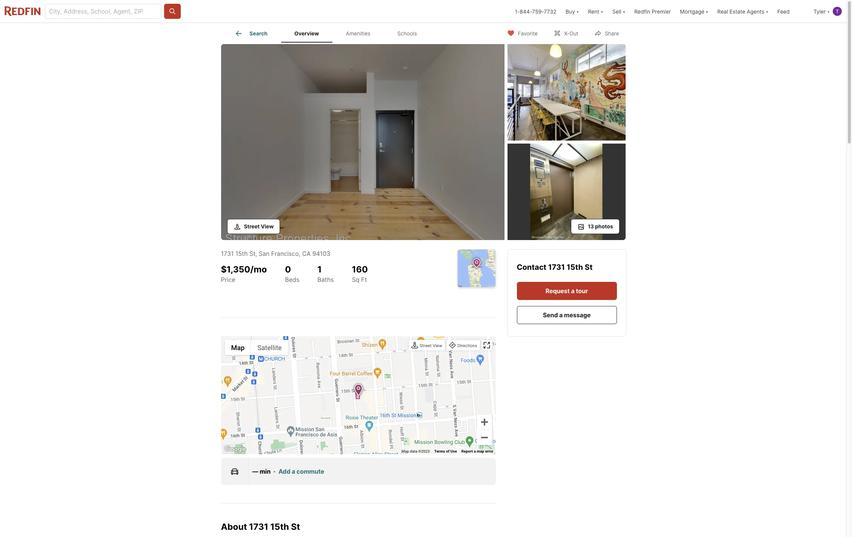 Task type: locate. For each thing, give the bounding box(es) containing it.
1 vertical spatial map
[[402, 450, 409, 454]]

a right 'add'
[[292, 468, 295, 476]]

real
[[717, 8, 728, 15]]

1731 up $1,350
[[221, 250, 234, 258]]

image image
[[221, 44, 504, 240], [507, 44, 626, 141], [507, 144, 626, 240]]

st for contact 1731 15th st
[[585, 263, 593, 272]]

directions button
[[447, 341, 479, 351]]

search
[[249, 30, 268, 37]]

satellite button
[[251, 340, 288, 356]]

1 vertical spatial view
[[433, 343, 442, 349]]

a inside request a tour button
[[571, 288, 575, 295]]

agents
[[747, 8, 764, 15]]

min
[[260, 468, 271, 476]]

844-
[[520, 8, 532, 15]]

▾ right agents
[[766, 8, 768, 15]]

▾ for mortgage ▾
[[706, 8, 708, 15]]

1 horizontal spatial 15th
[[270, 522, 289, 533]]

1 horizontal spatial st
[[291, 522, 300, 533]]

▾ for tyler ▾
[[827, 8, 830, 15]]

message
[[564, 312, 591, 319]]

error
[[485, 450, 493, 454]]

0 horizontal spatial st
[[249, 250, 256, 258]]

map region
[[207, 296, 497, 490]]

st
[[249, 250, 256, 258], [585, 263, 593, 272], [291, 522, 300, 533]]

7732
[[544, 8, 557, 15]]

759-
[[532, 8, 544, 15]]

map
[[231, 344, 245, 352], [402, 450, 409, 454]]

▾ right mortgage at the top of page
[[706, 8, 708, 15]]

0 horizontal spatial street view button
[[227, 219, 280, 234]]

0 horizontal spatial street view
[[244, 223, 274, 230]]

a for tour
[[571, 288, 575, 295]]

rent ▾ button
[[588, 0, 603, 23]]

13 photos button
[[571, 219, 619, 234]]

map left 'data'
[[402, 450, 409, 454]]

1731 for contact 1731 15th st
[[548, 263, 565, 272]]

map inside popup button
[[231, 344, 245, 352]]

5 ▾ from the left
[[766, 8, 768, 15]]

1731
[[221, 250, 234, 258], [548, 263, 565, 272], [249, 522, 268, 533]]

1 vertical spatial street view
[[420, 343, 442, 349]]

0 horizontal spatial 1731
[[221, 250, 234, 258]]

▾ inside mortgage ▾ dropdown button
[[706, 8, 708, 15]]

rent
[[588, 8, 599, 15]]

overview
[[294, 30, 319, 37]]

1 vertical spatial 1731
[[548, 263, 565, 272]]

1 horizontal spatial map
[[402, 450, 409, 454]]

1 ▾ from the left
[[577, 8, 579, 15]]

6 ▾ from the left
[[827, 8, 830, 15]]

▾ inside rent ▾ dropdown button
[[601, 8, 603, 15]]

report a map error
[[461, 450, 493, 454]]

street view left the directions button
[[420, 343, 442, 349]]

1731 up request
[[548, 263, 565, 272]]

tab list
[[221, 23, 436, 43]]

0 vertical spatial 15th
[[235, 250, 248, 258]]

▾ right buy
[[577, 8, 579, 15]]

request a tour button
[[517, 282, 617, 300]]

street up san
[[244, 223, 260, 230]]

▾ inside buy ▾ dropdown button
[[577, 8, 579, 15]]

, left san
[[256, 250, 257, 258]]

street view
[[244, 223, 274, 230], [420, 343, 442, 349]]

15th
[[235, 250, 248, 258], [567, 263, 583, 272], [270, 522, 289, 533]]

google image
[[223, 445, 248, 455]]

0 horizontal spatial view
[[261, 223, 274, 230]]

2 horizontal spatial 15th
[[567, 263, 583, 272]]

1 vertical spatial 15th
[[567, 263, 583, 272]]

baths
[[318, 276, 334, 284]]

street view up san
[[244, 223, 274, 230]]

▾ right sell
[[623, 8, 625, 15]]

0 horizontal spatial street
[[244, 223, 260, 230]]

0
[[285, 265, 291, 275]]

a right send
[[559, 312, 563, 319]]

2 horizontal spatial st
[[585, 263, 593, 272]]

15th for contact 1731 15th st
[[567, 263, 583, 272]]

a left tour at the bottom of the page
[[571, 288, 575, 295]]

a inside send a message "button"
[[559, 312, 563, 319]]

2 ▾ from the left
[[601, 8, 603, 15]]

a left the map on the bottom right of the page
[[474, 450, 476, 454]]

0 vertical spatial map
[[231, 344, 245, 352]]

, left ca
[[299, 250, 301, 258]]

estate
[[730, 8, 745, 15]]

1731 right about
[[249, 522, 268, 533]]

map button
[[225, 340, 251, 356]]

request
[[546, 288, 570, 295]]

map for map data ©2023
[[402, 450, 409, 454]]

1 horizontal spatial street view button
[[409, 341, 444, 351]]

street view button
[[227, 219, 280, 234], [409, 341, 444, 351]]

mortgage ▾ button
[[680, 0, 708, 23]]

0 vertical spatial 1731
[[221, 250, 234, 258]]

0 horizontal spatial map
[[231, 344, 245, 352]]

ft
[[361, 276, 367, 284]]

rent ▾ button
[[583, 0, 608, 23]]

map data ©2023
[[402, 450, 430, 454]]

0 beds
[[285, 265, 299, 284]]

▾ for rent ▾
[[601, 8, 603, 15]]

2 vertical spatial 15th
[[270, 522, 289, 533]]

a for map
[[474, 450, 476, 454]]

mortgage ▾ button
[[676, 0, 713, 23]]

x-
[[564, 30, 570, 36]]

view
[[261, 223, 274, 230], [433, 343, 442, 349]]

a for message
[[559, 312, 563, 319]]

tyler
[[814, 8, 826, 15]]

▾ left 'user photo'
[[827, 8, 830, 15]]

— min · add a commute
[[252, 468, 324, 476]]

1 horizontal spatial 1731
[[249, 522, 268, 533]]

1 baths
[[318, 265, 334, 284]]

feed
[[777, 8, 790, 15]]

buy ▾ button
[[561, 0, 583, 23]]

about 1731 15th st
[[221, 522, 300, 533]]

redfin
[[634, 8, 650, 15]]

2 vertical spatial st
[[291, 522, 300, 533]]

City, Address, School, Agent, ZIP search field
[[45, 4, 161, 19]]

94103
[[312, 250, 330, 258]]

1-844-759-7732 link
[[515, 8, 557, 15]]

▾ inside sell ▾ dropdown button
[[623, 8, 625, 15]]

1
[[318, 265, 322, 275]]

1 vertical spatial street
[[420, 343, 432, 349]]

photos
[[595, 223, 613, 230]]

directions
[[457, 343, 477, 349]]

street view button up san
[[227, 219, 280, 234]]

0 vertical spatial street view button
[[227, 219, 280, 234]]

sell
[[612, 8, 621, 15]]

1 , from the left
[[256, 250, 257, 258]]

1 horizontal spatial street
[[420, 343, 432, 349]]

2 vertical spatial 1731
[[249, 522, 268, 533]]

view left the directions button
[[433, 343, 442, 349]]

map left "satellite" popup button
[[231, 344, 245, 352]]

0 horizontal spatial ,
[[256, 250, 257, 258]]

4 ▾ from the left
[[706, 8, 708, 15]]

of
[[446, 450, 450, 454]]

1731 for about 1731 15th st
[[249, 522, 268, 533]]

2 horizontal spatial 1731
[[548, 263, 565, 272]]

▾ for buy ▾
[[577, 8, 579, 15]]

$1,350 /mo price
[[221, 265, 267, 284]]

terms
[[434, 450, 445, 454]]

menu bar
[[225, 340, 288, 356]]

tyler ▾
[[814, 8, 830, 15]]

sell ▾ button
[[612, 0, 625, 23]]

send
[[543, 312, 558, 319]]

0 vertical spatial view
[[261, 223, 274, 230]]

/mo
[[250, 265, 267, 275]]

x-out button
[[547, 25, 585, 41]]

0 vertical spatial street view
[[244, 223, 274, 230]]

,
[[256, 250, 257, 258], [299, 250, 301, 258]]

3 ▾ from the left
[[623, 8, 625, 15]]

street view button left the directions button
[[409, 341, 444, 351]]

about
[[221, 522, 247, 533]]

buy ▾
[[566, 8, 579, 15]]

street left the directions button
[[420, 343, 432, 349]]

1 horizontal spatial street view
[[420, 343, 442, 349]]

st for about 1731 15th st
[[291, 522, 300, 533]]

▾ right rent
[[601, 8, 603, 15]]

feed button
[[773, 0, 809, 23]]

send a message button
[[517, 306, 617, 325]]

view up san
[[261, 223, 274, 230]]

160 sq ft
[[352, 265, 368, 284]]

1 horizontal spatial view
[[433, 343, 442, 349]]

1 horizontal spatial ,
[[299, 250, 301, 258]]

1 vertical spatial st
[[585, 263, 593, 272]]

a
[[571, 288, 575, 295], [559, 312, 563, 319], [474, 450, 476, 454], [292, 468, 295, 476]]



Task type: vqa. For each thing, say whether or not it's contained in the screenshot.
$1,350 /Mo Price
yes



Task type: describe. For each thing, give the bounding box(es) containing it.
1-844-759-7732
[[515, 8, 557, 15]]

mortgage ▾
[[680, 8, 708, 15]]

real estate agents ▾
[[717, 8, 768, 15]]

terms of use link
[[434, 450, 457, 454]]

schools
[[397, 30, 417, 37]]

ca
[[302, 250, 311, 258]]

data
[[410, 450, 417, 454]]

real estate agents ▾ button
[[713, 0, 773, 23]]

contact 1731 15th st
[[517, 263, 593, 272]]

redfin premier button
[[630, 0, 676, 23]]

0 vertical spatial st
[[249, 250, 256, 258]]

160
[[352, 265, 368, 275]]

favorite
[[518, 30, 538, 36]]

1-
[[515, 8, 520, 15]]

user photo image
[[833, 7, 842, 16]]

submit search image
[[169, 8, 176, 15]]

amenities
[[346, 30, 370, 37]]

request a tour
[[546, 288, 588, 295]]

share button
[[588, 25, 626, 41]]

report
[[461, 450, 473, 454]]

add a commute button
[[278, 468, 324, 477]]

street view for bottom street view button
[[420, 343, 442, 349]]

redfin premier
[[634, 8, 671, 15]]

buy
[[566, 8, 575, 15]]

2 , from the left
[[299, 250, 301, 258]]

send a message
[[543, 312, 591, 319]]

francisco
[[271, 250, 299, 258]]

buy ▾ button
[[566, 0, 579, 23]]

use
[[450, 450, 457, 454]]

satellite
[[257, 344, 282, 352]]

search link
[[234, 29, 268, 38]]

tour
[[576, 288, 588, 295]]

tab list containing search
[[221, 23, 436, 43]]

terms of use
[[434, 450, 457, 454]]

commute
[[297, 468, 324, 476]]

beds
[[285, 276, 299, 284]]

15th for about 1731 15th st
[[270, 522, 289, 533]]

·
[[274, 468, 275, 476]]

1 vertical spatial street view button
[[409, 341, 444, 351]]

map
[[477, 450, 484, 454]]

▾ for sell ▾
[[623, 8, 625, 15]]

0 vertical spatial street
[[244, 223, 260, 230]]

map for map
[[231, 344, 245, 352]]

13
[[588, 223, 594, 230]]

rent ▾
[[588, 8, 603, 15]]

1731 15th st , san francisco , ca 94103
[[221, 250, 330, 258]]

out
[[570, 30, 578, 36]]

price
[[221, 276, 235, 284]]

—
[[252, 468, 258, 476]]

real estate agents ▾ link
[[717, 0, 768, 23]]

sell ▾ button
[[608, 0, 630, 23]]

report a map error link
[[461, 450, 493, 454]]

0 horizontal spatial 15th
[[235, 250, 248, 258]]

schools tab
[[384, 25, 430, 43]]

premier
[[652, 8, 671, 15]]

sell ▾
[[612, 8, 625, 15]]

map entry image
[[458, 250, 495, 288]]

©2023
[[418, 450, 430, 454]]

overview tab
[[281, 25, 332, 43]]

13 photos
[[588, 223, 613, 230]]

favorite button
[[501, 25, 544, 41]]

menu bar containing map
[[225, 340, 288, 356]]

sq
[[352, 276, 359, 284]]

▾ inside real estate agents ▾ link
[[766, 8, 768, 15]]

contact
[[517, 263, 547, 272]]

mortgage
[[680, 8, 704, 15]]

amenities tab
[[332, 25, 384, 43]]

street view for the leftmost street view button
[[244, 223, 274, 230]]

add
[[278, 468, 290, 476]]

san
[[259, 250, 270, 258]]

share
[[605, 30, 619, 36]]

$1,350
[[221, 265, 250, 275]]



